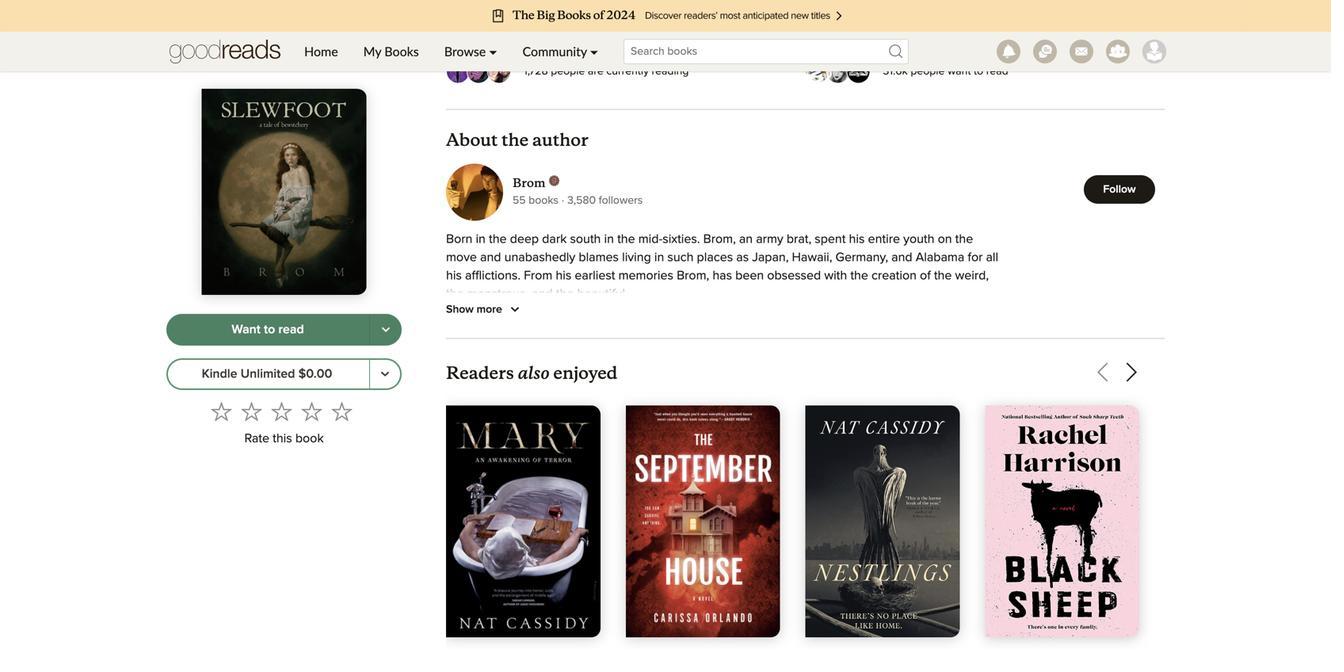Task type: describe. For each thing, give the bounding box(es) containing it.
south
[[570, 233, 601, 246]]

profile image for brom. image
[[446, 164, 503, 221]]

in down mid-
[[655, 251, 665, 264]]

reading
[[652, 66, 689, 77]]

illustrating
[[471, 361, 527, 374]]

want to read button
[[166, 314, 370, 346]]

earliest
[[575, 270, 616, 282]]

home
[[304, 44, 338, 59]]

people for 31.6k
[[911, 66, 945, 77]]

in up blames
[[604, 233, 614, 246]]

field
[[593, 343, 617, 355]]

award-
[[560, 452, 598, 465]]

national
[[887, 434, 931, 446]]

readers also enjoyed
[[446, 359, 618, 384]]

his down commercial
[[763, 343, 779, 355]]

later
[[480, 343, 504, 355]]

show more
[[446, 304, 502, 315]]

alabama
[[916, 251, 965, 264]]

master
[[484, 434, 522, 446]]

follow button
[[1084, 175, 1156, 204]]

his inside he has since gone on to lend his distinctive vision to all facets of the creative industries, from novels and games, to comics and film, receiving numerous awards such as the spectrum fantastic art grand master award and the chesley lifetime achievement award. he is also a national best-selling author of a series of award-winning illustrated horror novels: slewfoot, lost gods, krampus the yule lord, the child thief, the plucker, and the devil's rose. brom is currently kept in a dank cellar somewhere just outside of savannah.
[[612, 397, 628, 410]]

chesley
[[608, 434, 653, 446]]

move
[[446, 251, 477, 264]]

series
[[510, 452, 543, 465]]

1 book cover image from the left
[[446, 406, 601, 642]]

his down atlanta,
[[886, 343, 901, 355]]

more
[[477, 304, 502, 315]]

since
[[489, 397, 518, 410]]

follow
[[1104, 184, 1137, 195]]

the up the 'alabama'
[[956, 233, 974, 246]]

as inside he has since gone on to lend his distinctive vision to all facets of the creative industries, from novels and games, to comics and film, receiving numerous awards such as the spectrum fantastic art grand master award and the chesley lifetime achievement award. he is also a national best-selling author of a series of award-winning illustrated horror novels: slewfoot, lost gods, krampus the yule lord, the child thief, the plucker, and the devil's rose. brom is currently kept in a dank cellar somewhere just outside of savannah.
[[806, 416, 819, 428]]

and inside at age twenty, brom began working full-time as a commercial illustrator in atlanta, georgia. three years later he entered the field of fantastic art he'd loved his whole life, making his mark developing and illustrating for tsr's best selling role-playing worlds.
[[446, 361, 467, 374]]

1 vertical spatial brom,
[[677, 270, 710, 282]]

afflictions.
[[465, 270, 521, 282]]

lifetime
[[656, 434, 700, 446]]

3 book cover image from the left
[[806, 406, 960, 641]]

Search by book title or ISBN text field
[[624, 39, 909, 64]]

began
[[561, 324, 597, 337]]

such inside he has since gone on to lend his distinctive vision to all facets of the creative industries, from novels and games, to comics and film, receiving numerous awards such as the spectrum fantastic art grand master award and the chesley lifetime achievement award. he is also a national best-selling author of a series of award-winning illustrated horror novels: slewfoot, lost gods, krampus the yule lord, the child thief, the plucker, and the devil's rose. brom is currently kept in a dank cellar somewhere just outside of savannah.
[[777, 416, 803, 428]]

dank
[[908, 470, 936, 483]]

also inside he has since gone on to lend his distinctive vision to all facets of the creative industries, from novels and games, to comics and film, receiving numerous awards such as the spectrum fantastic art grand master award and the chesley lifetime achievement award. he is also a national best-selling author of a series of award-winning illustrated horror novels: slewfoot, lost gods, krampus the yule lord, the child thief, the plucker, and the devil's rose. brom is currently kept in a dank cellar somewhere just outside of savannah.
[[851, 434, 874, 446]]

with
[[825, 270, 848, 282]]

germany,
[[836, 251, 889, 264]]

life,
[[819, 343, 838, 355]]

novels
[[964, 397, 1000, 410]]

31.6k people want to read
[[884, 66, 1009, 77]]

rate
[[245, 433, 270, 445]]

monstrous,
[[467, 288, 529, 301]]

followers
[[599, 195, 643, 206]]

0 vertical spatial brom,
[[704, 233, 736, 246]]

creation
[[872, 270, 917, 282]]

2 the from the left
[[567, 470, 589, 483]]

he
[[508, 343, 522, 355]]

whole
[[782, 343, 816, 355]]

at
[[446, 324, 458, 337]]

selling inside at age twenty, brom began working full-time as a commercial illustrator in atlanta, georgia. three years later he entered the field of fantastic art he'd loved his whole life, making his mark developing and illustrating for tsr's best selling role-playing worlds.
[[610, 361, 646, 374]]

has inside he has since gone on to lend his distinctive vision to all facets of the creative industries, from novels and games, to comics and film, receiving numerous awards such as the spectrum fantastic art grand master award and the chesley lifetime achievement award. he is also a national best-selling author of a series of award-winning illustrated horror novels: slewfoot, lost gods, krampus the yule lord, the child thief, the plucker, and the devil's rose. brom is currently kept in a dank cellar somewhere just outside of savannah.
[[466, 397, 485, 410]]

kindle unlimited $0.00
[[202, 368, 332, 381]]

as inside born in the deep dark south in the mid-sixties. brom, an army brat, spent his entire youth on the move and unabashedly blames living in such places as japan, hawaii, germany, and alabama for all his afflictions. from his earliest memories brom, has been obsessed with the creation of the weird, the monstrous, and the beautiful.
[[737, 251, 749, 264]]

goodreads author image
[[549, 175, 560, 186]]

of right outside
[[582, 488, 593, 501]]

working
[[600, 324, 644, 337]]

and up "award-"
[[562, 434, 583, 446]]

▾ for community ▾
[[590, 44, 599, 59]]

cellar
[[939, 470, 969, 483]]

weird,
[[956, 270, 989, 282]]

kindle unlimited $0.00 link
[[166, 358, 370, 390]]

and down "from" at the left top
[[532, 288, 553, 301]]

blames
[[579, 251, 619, 264]]

commercial
[[721, 324, 785, 337]]

rating 0 out of 5 group
[[207, 396, 357, 427]]

the down film,
[[587, 434, 605, 446]]

want
[[232, 324, 261, 336]]

0 horizontal spatial he
[[446, 397, 462, 410]]

rate 1 out of 5 image
[[211, 401, 232, 422]]

fantastic
[[634, 343, 681, 355]]

mid-
[[639, 233, 663, 246]]

gods,
[[863, 452, 895, 465]]

army
[[756, 233, 784, 246]]

about the author
[[446, 129, 589, 151]]

three
[[952, 324, 984, 337]]

such inside born in the deep dark south in the mid-sixties. brom, an army brat, spent his entire youth on the move and unabashedly blames living in such places as japan, hawaii, germany, and alabama for all his afflictions. from his earliest memories brom, has been obsessed with the creation of the weird, the monstrous, and the beautiful.
[[668, 251, 694, 264]]

achievement
[[703, 434, 776, 446]]

people for 1,728
[[551, 66, 585, 77]]

book
[[296, 433, 324, 445]]

kindle
[[202, 368, 237, 381]]

and up grand
[[446, 416, 467, 428]]

readers
[[446, 362, 514, 384]]

the down germany,
[[851, 270, 869, 282]]

devil's
[[687, 470, 724, 483]]

my books link
[[351, 32, 432, 71]]

vision
[[690, 397, 723, 410]]

youth
[[904, 233, 935, 246]]

in right born
[[476, 233, 486, 246]]

0 vertical spatial is
[[839, 434, 848, 446]]

home link
[[292, 32, 351, 71]]

author inside he has since gone on to lend his distinctive vision to all facets of the creative industries, from novels and games, to comics and film, receiving numerous awards such as the spectrum fantastic art grand master award and the chesley lifetime achievement award. he is also a national best-selling author of a series of award-winning illustrated horror novels: slewfoot, lost gods, krampus the yule lord, the child thief, the plucker, and the devil's rose. brom is currently kept in a dank cellar somewhere just outside of savannah.
[[446, 452, 482, 465]]

are
[[588, 66, 604, 77]]

twenty,
[[486, 324, 525, 337]]

0 vertical spatial also
[[518, 359, 550, 384]]

the left deep
[[489, 233, 507, 246]]

$0.00
[[299, 368, 332, 381]]

born
[[446, 233, 473, 246]]

the down the 'alabama'
[[935, 270, 952, 282]]

1 vertical spatial is
[[794, 470, 802, 483]]

want
[[948, 66, 971, 77]]

the left creative
[[806, 397, 824, 410]]

winning
[[598, 452, 641, 465]]

rate 3 out of 5 image
[[272, 401, 292, 422]]

brom inside at age twenty, brom began working full-time as a commercial illustrator in atlanta, georgia. three years later he entered the field of fantastic art he'd loved his whole life, making his mark developing and illustrating for tsr's best selling role-playing worlds.
[[528, 324, 558, 337]]

want to read
[[232, 324, 304, 336]]

just
[[515, 488, 534, 501]]



Task type: locate. For each thing, give the bounding box(es) containing it.
all inside born in the deep dark south in the mid-sixties. brom, an army brat, spent his entire youth on the move and unabashedly blames living in such places as japan, hawaii, germany, and alabama for all his afflictions. from his earliest memories brom, has been obsessed with the creation of the weird, the monstrous, and the beautiful.
[[987, 251, 999, 264]]

entered
[[525, 343, 569, 355]]

novels:
[[739, 452, 779, 465]]

illustrated
[[645, 452, 699, 465]]

my books
[[364, 44, 419, 59]]

of inside born in the deep dark south in the mid-sixties. brom, an army brat, spent his entire youth on the move and unabashedly blames living in such places as japan, hawaii, germany, and alabama for all his afflictions. from his earliest memories brom, has been obsessed with the creation of the weird, the monstrous, and the beautiful.
[[920, 270, 931, 282]]

also
[[518, 359, 550, 384], [851, 434, 874, 446]]

1 horizontal spatial has
[[713, 270, 733, 282]]

▾ right "browse"
[[489, 44, 497, 59]]

1 horizontal spatial selling
[[962, 434, 998, 446]]

brom inside he has since gone on to lend his distinctive vision to all facets of the creative industries, from novels and games, to comics and film, receiving numerous awards such as the spectrum fantastic art grand master award and the chesley lifetime achievement award. he is also a national best-selling author of a series of award-winning illustrated horror novels: slewfoot, lost gods, krampus the yule lord, the child thief, the plucker, and the devil's rose. brom is currently kept in a dank cellar somewhere just outside of savannah.
[[761, 470, 790, 483]]

obsessed
[[768, 270, 821, 282]]

3,580 followers
[[568, 195, 643, 206]]

▾ for browse ▾
[[489, 44, 497, 59]]

my
[[364, 44, 381, 59]]

currently down lost on the bottom of the page
[[806, 470, 854, 483]]

art
[[684, 343, 698, 355]]

lord,
[[446, 470, 474, 483]]

1,728 people are currently reading
[[524, 66, 689, 77]]

comics
[[528, 416, 567, 428]]

all up weird,
[[987, 251, 999, 264]]

selling up yule
[[962, 434, 998, 446]]

1 vertical spatial such
[[777, 416, 803, 428]]

for down entered
[[531, 361, 546, 374]]

somewhere
[[446, 488, 512, 501]]

1 vertical spatial also
[[851, 434, 874, 446]]

the right the about
[[502, 129, 529, 151]]

1 vertical spatial has
[[466, 397, 485, 410]]

a inside at age twenty, brom began working full-time as a commercial illustrator in atlanta, georgia. three years later he entered the field of fantastic art he'd loved his whole life, making his mark developing and illustrating for tsr's best selling role-playing worlds.
[[711, 324, 718, 337]]

the up somewhere
[[477, 470, 499, 483]]

for inside at age twenty, brom began working full-time as a commercial illustrator in atlanta, georgia. three years later he entered the field of fantastic art he'd loved his whole life, making his mark developing and illustrating for tsr's best selling role-playing worlds.
[[531, 361, 546, 374]]

1,728
[[524, 66, 548, 77]]

0 horizontal spatial is
[[794, 470, 802, 483]]

is down slewfoot,
[[794, 470, 802, 483]]

books
[[529, 195, 559, 206]]

outside
[[538, 488, 579, 501]]

1 vertical spatial as
[[695, 324, 708, 337]]

1 vertical spatial all
[[740, 397, 752, 410]]

fantastic
[[900, 416, 950, 428]]

mark
[[905, 343, 932, 355]]

and up the afflictions.
[[480, 251, 501, 264]]

31.6k
[[884, 66, 908, 77]]

his up germany,
[[849, 233, 865, 246]]

he has since gone on to lend his distinctive vision to all facets of the creative industries, from novels and games, to comics and film, receiving numerous awards such as the spectrum fantastic art grand master award and the chesley lifetime achievement award. he is also a national best-selling author of a series of award-winning illustrated horror novels: slewfoot, lost gods, krampus the yule lord, the child thief, the plucker, and the devil's rose. brom is currently kept in a dank cellar somewhere just outside of savannah.
[[446, 397, 1000, 501]]

also down spectrum
[[851, 434, 874, 446]]

horror
[[702, 452, 736, 465]]

0 horizontal spatial the
[[477, 470, 499, 483]]

of down working at the left
[[620, 343, 631, 355]]

1 vertical spatial for
[[531, 361, 546, 374]]

1 people from the left
[[551, 66, 585, 77]]

0 vertical spatial author
[[533, 129, 589, 151]]

for up weird,
[[968, 251, 983, 264]]

rate 5 out of 5 image
[[332, 401, 352, 422]]

2 book cover image from the left
[[626, 406, 780, 639]]

japan,
[[753, 251, 789, 264]]

0 horizontal spatial on
[[553, 397, 567, 410]]

▾ up are
[[590, 44, 599, 59]]

0 vertical spatial on
[[938, 233, 953, 246]]

he up grand
[[446, 397, 462, 410]]

0 horizontal spatial ▾
[[489, 44, 497, 59]]

also down entered
[[518, 359, 550, 384]]

1 vertical spatial selling
[[962, 434, 998, 446]]

0 horizontal spatial selling
[[610, 361, 646, 374]]

2 people from the left
[[911, 66, 945, 77]]

the down "award-"
[[567, 470, 589, 483]]

3,580
[[568, 195, 596, 206]]

selling inside he has since gone on to lend his distinctive vision to all facets of the creative industries, from novels and games, to comics and film, receiving numerous awards such as the spectrum fantastic art grand master award and the chesley lifetime achievement award. he is also a national best-selling author of a series of award-winning illustrated horror novels: slewfoot, lost gods, krampus the yule lord, the child thief, the plucker, and the devil's rose. brom is currently kept in a dank cellar somewhere just outside of savannah.
[[962, 434, 998, 446]]

1 vertical spatial author
[[446, 452, 482, 465]]

2 vertical spatial as
[[806, 416, 819, 428]]

for inside born in the deep dark south in the mid-sixties. brom, an army brat, spent his entire youth on the move and unabashedly blames living in such places as japan, hawaii, germany, and alabama for all his afflictions. from his earliest memories brom, has been obsessed with the creation of the weird, the monstrous, and the beautiful.
[[968, 251, 983, 264]]

as up art
[[695, 324, 708, 337]]

1 horizontal spatial as
[[737, 251, 749, 264]]

selling down field
[[610, 361, 646, 374]]

he up slewfoot,
[[820, 434, 836, 446]]

and down illustrated
[[638, 470, 659, 483]]

1 horizontal spatial currently
[[806, 470, 854, 483]]

child
[[502, 470, 531, 483]]

0 vertical spatial for
[[968, 251, 983, 264]]

browse ▾ link
[[432, 32, 510, 71]]

all
[[987, 251, 999, 264], [740, 397, 752, 410]]

▾ inside 'link'
[[489, 44, 497, 59]]

rate this book
[[245, 433, 324, 445]]

and down years on the left
[[446, 361, 467, 374]]

developing
[[936, 343, 998, 355]]

0 horizontal spatial for
[[531, 361, 546, 374]]

of down the 'alabama'
[[920, 270, 931, 282]]

such down 'sixties.'
[[668, 251, 694, 264]]

2 horizontal spatial the
[[663, 470, 684, 483]]

his right "from" at the left top
[[556, 270, 572, 282]]

and down lend
[[570, 416, 591, 428]]

in inside he has since gone on to lend his distinctive vision to all facets of the creative industries, from novels and games, to comics and film, receiving numerous awards such as the spectrum fantastic art grand master award and the chesley lifetime achievement award. he is also a national best-selling author of a series of award-winning illustrated horror novels: slewfoot, lost gods, krampus the yule lord, the child thief, the plucker, and the devil's rose. brom is currently kept in a dank cellar somewhere just outside of savannah.
[[885, 470, 895, 483]]

the up 'show'
[[446, 288, 464, 301]]

of inside at age twenty, brom began working full-time as a commercial illustrator in atlanta, georgia. three years later he entered the field of fantastic art he'd loved his whole life, making his mark developing and illustrating for tsr's best selling role-playing worlds.
[[620, 343, 631, 355]]

read
[[987, 66, 1009, 77], [279, 324, 304, 336]]

krampus
[[899, 452, 948, 465]]

0 horizontal spatial also
[[518, 359, 550, 384]]

0 vertical spatial currently
[[607, 66, 649, 77]]

kept
[[857, 470, 882, 483]]

0 vertical spatial brom
[[513, 176, 546, 191]]

on
[[938, 233, 953, 246], [553, 397, 567, 410]]

brom,
[[704, 233, 736, 246], [677, 270, 710, 282]]

home image
[[170, 32, 281, 71]]

been
[[736, 270, 764, 282]]

of right facets
[[792, 397, 803, 410]]

people left want
[[911, 66, 945, 77]]

the up living on the top left
[[618, 233, 635, 246]]

brom up 55 books at the top of page
[[513, 176, 546, 191]]

full-
[[648, 324, 668, 337]]

1 horizontal spatial such
[[777, 416, 803, 428]]

people down community ▾
[[551, 66, 585, 77]]

books
[[385, 44, 419, 59]]

brom, down places
[[677, 270, 710, 282]]

brom link
[[513, 175, 643, 191]]

1 horizontal spatial all
[[987, 251, 999, 264]]

deep
[[510, 233, 539, 246]]

has up the games,
[[466, 397, 485, 410]]

0 vertical spatial he
[[446, 397, 462, 410]]

book cover image
[[446, 406, 601, 642], [626, 406, 780, 639], [806, 406, 960, 641], [986, 406, 1140, 639]]

in right kept
[[885, 470, 895, 483]]

1 horizontal spatial for
[[968, 251, 983, 264]]

he'd
[[702, 343, 726, 355]]

has down places
[[713, 270, 733, 282]]

2 vertical spatial brom
[[761, 470, 790, 483]]

is up lost on the bottom of the page
[[839, 434, 848, 446]]

and
[[480, 251, 501, 264], [892, 251, 913, 264], [532, 288, 553, 301], [446, 361, 467, 374], [446, 416, 467, 428], [570, 416, 591, 428], [562, 434, 583, 446], [638, 470, 659, 483]]

selling
[[610, 361, 646, 374], [962, 434, 998, 446]]

role-
[[650, 361, 675, 374]]

show
[[446, 304, 474, 315]]

read inside want to read "button"
[[279, 324, 304, 336]]

a up gods,
[[877, 434, 884, 446]]

on inside he has since gone on to lend his distinctive vision to all facets of the creative industries, from novels and games, to comics and film, receiving numerous awards such as the spectrum fantastic art grand master award and the chesley lifetime achievement award. he is also a national best-selling author of a series of award-winning illustrated horror novels: slewfoot, lost gods, krampus the yule lord, the child thief, the plucker, and the devil's rose. brom is currently kept in a dank cellar somewhere just outside of savannah.
[[553, 397, 567, 410]]

1 horizontal spatial read
[[987, 66, 1009, 77]]

1 horizontal spatial author
[[533, 129, 589, 151]]

4 book cover image from the left
[[986, 406, 1140, 639]]

0 vertical spatial all
[[987, 251, 999, 264]]

as
[[737, 251, 749, 264], [695, 324, 708, 337], [806, 416, 819, 428]]

time
[[668, 324, 692, 337]]

0 horizontal spatial all
[[740, 397, 752, 410]]

0 horizontal spatial author
[[446, 452, 482, 465]]

art
[[953, 416, 969, 428]]

georgia.
[[901, 324, 948, 337]]

spectrum
[[843, 416, 897, 428]]

currently right are
[[607, 66, 649, 77]]

1 vertical spatial on
[[553, 397, 567, 410]]

on up the 'alabama'
[[938, 233, 953, 246]]

a up he'd at the bottom
[[711, 324, 718, 337]]

the left the beautiful.
[[556, 288, 574, 301]]

the
[[502, 129, 529, 151], [489, 233, 507, 246], [618, 233, 635, 246], [956, 233, 974, 246], [851, 270, 869, 282], [935, 270, 952, 282], [446, 288, 464, 301], [556, 288, 574, 301], [572, 343, 590, 355], [806, 397, 824, 410], [822, 416, 840, 428], [587, 434, 605, 446], [951, 452, 969, 465]]

to inside "button"
[[264, 324, 275, 336]]

in inside at age twenty, brom began working full-time as a commercial illustrator in atlanta, georgia. three years later he entered the field of fantastic art he'd loved his whole life, making his mark developing and illustrating for tsr's best selling role-playing worlds.
[[843, 324, 853, 337]]

1 horizontal spatial he
[[820, 434, 836, 446]]

as inside at age twenty, brom began working full-time as a commercial illustrator in atlanta, georgia. three years later he entered the field of fantastic art he'd loved his whole life, making his mark developing and illustrating for tsr's best selling role-playing worlds.
[[695, 324, 708, 337]]

0 horizontal spatial people
[[551, 66, 585, 77]]

about
[[446, 129, 498, 151]]

atlanta,
[[856, 324, 898, 337]]

as up the award.
[[806, 416, 819, 428]]

best
[[583, 361, 607, 374]]

currently
[[607, 66, 649, 77], [806, 470, 854, 483]]

brom up entered
[[528, 324, 558, 337]]

0 horizontal spatial as
[[695, 324, 708, 337]]

in up making
[[843, 324, 853, 337]]

1 horizontal spatial is
[[839, 434, 848, 446]]

a left dank
[[898, 470, 905, 483]]

0 vertical spatial such
[[668, 251, 694, 264]]

lend
[[585, 397, 609, 410]]

sixties.
[[663, 233, 700, 246]]

lost
[[837, 452, 860, 465]]

memories
[[619, 270, 674, 282]]

tsr's
[[549, 361, 580, 374]]

2 ▾ from the left
[[590, 44, 599, 59]]

living
[[622, 251, 651, 264]]

1 horizontal spatial the
[[567, 470, 589, 483]]

age
[[462, 324, 483, 337]]

such up the award.
[[777, 416, 803, 428]]

the most anticipated books of 2024 image
[[89, 0, 1242, 32]]

his down move
[[446, 270, 462, 282]]

1 ▾ from the left
[[489, 44, 497, 59]]

0 vertical spatial selling
[[610, 361, 646, 374]]

brom, up places
[[704, 233, 736, 246]]

1 horizontal spatial on
[[938, 233, 953, 246]]

0 horizontal spatial read
[[279, 324, 304, 336]]

savannah.
[[596, 488, 654, 501]]

0 vertical spatial has
[[713, 270, 733, 282]]

award
[[525, 434, 559, 446]]

1 the from the left
[[477, 470, 499, 483]]

profile image for gary orlando. image
[[1143, 40, 1167, 63]]

1 vertical spatial brom
[[528, 324, 558, 337]]

all inside he has since gone on to lend his distinctive vision to all facets of the creative industries, from novels and games, to comics and film, receiving numerous awards such as the spectrum fantastic art grand master award and the chesley lifetime achievement award. he is also a national best-selling author of a series of award-winning illustrated horror novels: slewfoot, lost gods, krampus the yule lord, the child thief, the plucker, and the devil's rose. brom is currently kept in a dank cellar somewhere just outside of savannah.
[[740, 397, 752, 410]]

a down master in the bottom of the page
[[500, 452, 506, 465]]

best-
[[935, 434, 962, 446]]

thief,
[[534, 470, 564, 483]]

rate this book element
[[166, 396, 402, 451]]

and up creation
[[892, 251, 913, 264]]

author down grand
[[446, 452, 482, 465]]

0 vertical spatial read
[[987, 66, 1009, 77]]

his up film,
[[612, 397, 628, 410]]

of up the thief,
[[546, 452, 557, 465]]

all up awards
[[740, 397, 752, 410]]

rate 2 out of 5 image
[[241, 401, 262, 422]]

0 horizontal spatial has
[[466, 397, 485, 410]]

from
[[524, 270, 553, 282]]

brom down the novels:
[[761, 470, 790, 483]]

on up comics
[[553, 397, 567, 410]]

1 vertical spatial he
[[820, 434, 836, 446]]

0 horizontal spatial such
[[668, 251, 694, 264]]

1 vertical spatial read
[[279, 324, 304, 336]]

community ▾
[[523, 44, 599, 59]]

1 horizontal spatial also
[[851, 434, 874, 446]]

the down creative
[[822, 416, 840, 428]]

▾
[[489, 44, 497, 59], [590, 44, 599, 59]]

1 vertical spatial currently
[[806, 470, 854, 483]]

beautiful.
[[577, 288, 629, 301]]

1 horizontal spatial ▾
[[590, 44, 599, 59]]

author up goodreads author icon
[[533, 129, 589, 151]]

None search field
[[611, 39, 922, 64]]

the inside at age twenty, brom began working full-time as a commercial illustrator in atlanta, georgia. three years later he entered the field of fantastic art he'd loved his whole life, making his mark developing and illustrating for tsr's best selling role-playing worlds.
[[572, 343, 590, 355]]

of down master in the bottom of the page
[[485, 452, 496, 465]]

0 horizontal spatial currently
[[607, 66, 649, 77]]

0 vertical spatial as
[[737, 251, 749, 264]]

3 the from the left
[[663, 470, 684, 483]]

the down illustrated
[[663, 470, 684, 483]]

film,
[[595, 416, 617, 428]]

in
[[476, 233, 486, 246], [604, 233, 614, 246], [655, 251, 665, 264], [843, 324, 853, 337], [885, 470, 895, 483]]

currently inside he has since gone on to lend his distinctive vision to all facets of the creative industries, from novels and games, to comics and film, receiving numerous awards such as the spectrum fantastic art grand master award and the chesley lifetime achievement award. he is also a national best-selling author of a series of award-winning illustrated horror novels: slewfoot, lost gods, krampus the yule lord, the child thief, the plucker, and the devil's rose. brom is currently kept in a dank cellar somewhere just outside of savannah.
[[806, 470, 854, 483]]

creative
[[828, 397, 872, 410]]

is
[[839, 434, 848, 446], [794, 470, 802, 483]]

at age twenty, brom began working full-time as a commercial illustrator in atlanta, georgia. three years later he entered the field of fantastic art he'd loved his whole life, making his mark developing and illustrating for tsr's best selling role-playing worlds.
[[446, 324, 998, 374]]

on inside born in the deep dark south in the mid-sixties. brom, an army brat, spent his entire youth on the move and unabashedly blames living in such places as japan, hawaii, germany, and alabama for all his afflictions. from his earliest memories brom, has been obsessed with the creation of the weird, the monstrous, and the beautiful.
[[938, 233, 953, 246]]

born in the deep dark south in the mid-sixties. brom, an army brat, spent his entire youth on the move and unabashedly blames living in such places as japan, hawaii, germany, and alabama for all his afflictions. from his earliest memories brom, has been obsessed with the creation of the weird, the monstrous, and the beautiful.
[[446, 233, 999, 301]]

awards
[[733, 416, 774, 428]]

the down began
[[572, 343, 590, 355]]

rate 4 out of 5 image
[[302, 401, 322, 422]]

brom
[[513, 176, 546, 191], [528, 324, 558, 337], [761, 470, 790, 483]]

entire
[[869, 233, 901, 246]]

enjoyed
[[554, 362, 618, 384]]

unabashedly
[[505, 251, 576, 264]]

has inside born in the deep dark south in the mid-sixties. brom, an army brat, spent his entire youth on the move and unabashedly blames living in such places as japan, hawaii, germany, and alabama for all his afflictions. from his earliest memories brom, has been obsessed with the creation of the weird, the monstrous, and the beautiful.
[[713, 270, 733, 282]]

browse ▾
[[445, 44, 497, 59]]

playing
[[675, 361, 715, 374]]

1 horizontal spatial people
[[911, 66, 945, 77]]

the up cellar
[[951, 452, 969, 465]]

2 horizontal spatial as
[[806, 416, 819, 428]]

as down an
[[737, 251, 749, 264]]



Task type: vqa. For each thing, say whether or not it's contained in the screenshot.
THE DISTINCTIVE
yes



